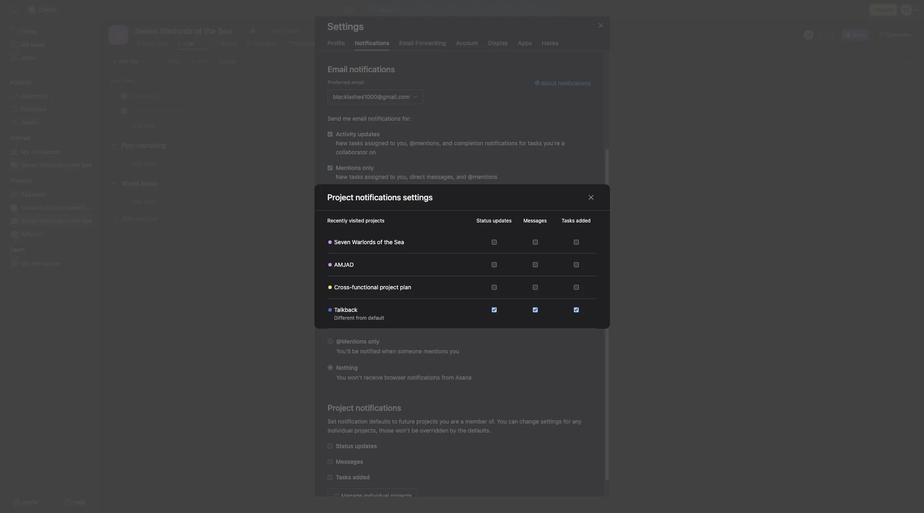 Task type: describe. For each thing, give the bounding box(es) containing it.
be for you'll
[[352, 348, 359, 355]]

gantt link
[[488, 39, 509, 48]]

invite
[[23, 499, 38, 506]]

added inside project notifications settings dialog
[[576, 218, 591, 224]]

seven warlords of the sea for 1st seven warlords of the sea link from the bottom
[[21, 217, 91, 224]]

overridden
[[420, 427, 448, 434]]

Completed checkbox
[[119, 106, 129, 116]]

recruiting top pirates cell
[[99, 88, 362, 103]]

add task… inside header untitled section tree grid
[[131, 122, 159, 129]]

account button
[[456, 39, 478, 50]]

workspace inside teams element
[[31, 260, 59, 267]]

Assign HQ locations text field
[[129, 107, 187, 115]]

to inside set notification defaults to future projects you are a member of. you can change settings for any individual projects, those won't be overridden by the defaults.
[[392, 418, 397, 425]]

projects inside set notification defaults to future projects you are a member of. you can change settings for any individual projects, those won't be overridden by the defaults.
[[416, 418, 438, 425]]

only for mentions only
[[362, 164, 374, 171]]

on inside task updates you'll be notified when there's a comment on a task you're following, you're assigned a task, or you're added as a collaborator to a task
[[448, 312, 455, 319]]

add down post recruiting
[[131, 160, 142, 167]]

warlords inside project notifications settings dialog
[[352, 239, 375, 245]]

manage
[[341, 492, 362, 499]]

the inside project notifications settings dialog
[[384, 239, 392, 245]]

new for new tasks assigned to you and upcoming due dates
[[336, 198, 347, 205]]

tb inside 'row'
[[367, 93, 373, 99]]

assignee
[[365, 78, 386, 84]]

sea inside project notifications settings dialog
[[394, 239, 404, 245]]

project notifications settings dialog
[[314, 184, 610, 329]]

starred button
[[0, 134, 30, 142]]

toggle notify about messages checkbox for cross-functional project plan
[[533, 285, 538, 290]]

2 vertical spatial added
[[352, 474, 370, 481]]

to inside task updates you'll be notified when there's a comment on a task you're following, you're assigned a task, or you're added as a collaborator to a task
[[418, 321, 423, 328]]

amjad link
[[5, 227, 94, 241]]

a down the comment
[[425, 321, 428, 328]]

seven warlords of the sea inside project notifications settings dialog
[[334, 239, 404, 245]]

of inside starred element
[[64, 161, 70, 168]]

starred element
[[0, 131, 99, 173]]

close this dialog image
[[588, 194, 594, 201]]

notifications left for…
[[375, 287, 408, 294]]

world
[[122, 180, 139, 187]]

1 horizontal spatial task
[[430, 321, 441, 328]]

a right there's
[[417, 312, 420, 319]]

won't
[[395, 427, 410, 434]]

talkback inside project notifications settings dialog
[[334, 306, 357, 313]]

files link
[[459, 39, 478, 48]]

assigned for only
[[364, 173, 388, 180]]

calendar
[[293, 40, 317, 47]]

insights element
[[0, 75, 99, 131]]

0 horizontal spatial project
[[67, 204, 86, 211]]

Toggle notify about status updates checkbox
[[492, 262, 497, 267]]

updates inside task updates you'll be notified when there's a comment on a task you're following, you're assigned a task, or you're added as a collaborator to a task
[[350, 302, 372, 309]]

as
[[372, 321, 378, 328]]

messages inside project notifications settings dialog
[[523, 218, 547, 224]]

sea for 2nd seven warlords of the sea link from the bottom of the page
[[81, 161, 91, 168]]

someone
[[397, 348, 422, 355]]

tasks for daily summaries new tasks assigned to you and upcoming due dates
[[349, 198, 363, 205]]

and inside daily summaries new tasks assigned to you and upcoming due dates
[[408, 198, 418, 205]]

preferred email
[[327, 79, 364, 85]]

send for send me browser notifications for…
[[327, 287, 341, 294]]

for inside activity updates new tasks assigned to you, @mentions, and completion notifications for tasks you're a collaborator on
[[519, 140, 526, 147]]

toggle notify about messages checkbox for talkback
[[533, 307, 538, 312]]

tb button
[[804, 30, 814, 40]]

workflow link
[[327, 39, 359, 48]]

task… inside header untitled section tree grid
[[143, 122, 159, 129]]

task… for recruiting
[[143, 160, 159, 167]]

toggle notify about messages checkbox for amjad
[[533, 262, 538, 267]]

projects button
[[0, 177, 32, 185]]

team
[[10, 246, 24, 253]]

you for and
[[397, 198, 406, 205]]

@mentions,
[[409, 140, 441, 147]]

daily
[[336, 189, 349, 196]]

cross-functional project plan inside "projects" element
[[21, 204, 98, 211]]

add inside header untitled section tree grid
[[131, 122, 142, 129]]

dashboard
[[375, 40, 405, 47]]

won't
[[347, 374, 362, 381]]

to for updates
[[390, 140, 395, 147]]

you for are
[[439, 418, 449, 425]]

remove
[[554, 247, 573, 253]]

notified for only
[[360, 348, 380, 355]]

visited
[[349, 218, 364, 224]]

toggle notify about task creations checkbox for plan
[[574, 285, 579, 290]]

when for someone
[[382, 348, 396, 355]]

completed image for 'recruiting top pirates' text field
[[119, 91, 129, 101]]

browser inside "nothing you won't receive browser notifications from asana"
[[384, 374, 406, 381]]

weekly
[[336, 213, 355, 220]]

my workspace link inside teams element
[[5, 257, 94, 270]]

for inside set notification defaults to future projects you are a member of. you can change settings for any individual projects, those won't be overridden by the defaults.
[[563, 418, 570, 425]]

when for there's
[[382, 312, 396, 319]]

my workspace inside teams element
[[21, 260, 59, 267]]

upgrade button
[[870, 4, 897, 16]]

browser notifications
[[327, 270, 405, 279]]

dates
[[459, 198, 473, 205]]

amjad inside project notifications settings dialog
[[334, 261, 354, 268]]

project notifications
[[327, 403, 401, 413]]

1 vertical spatial status updates
[[336, 443, 377, 450]]

2 vertical spatial messages
[[336, 458, 363, 465]]

my tasks
[[21, 41, 45, 48]]

hacks button
[[542, 39, 559, 50]]

notified for updates
[[360, 312, 380, 319]]

messages,
[[426, 173, 455, 180]]

notification
[[338, 418, 367, 425]]

board
[[221, 40, 237, 47]]

Toggle notify about task creations checkbox
[[574, 262, 579, 267]]

tasks for activity updates new tasks assigned to you, @mentions, and completion notifications for tasks you're a collaborator on
[[349, 140, 363, 147]]

individual inside set notification defaults to future projects you are a member of. you can change settings for any individual projects, those won't be overridden by the defaults.
[[327, 427, 353, 434]]

a inside activity updates new tasks assigned to you, @mentions, and completion notifications for tasks you're a collaborator on
[[561, 140, 564, 147]]

new for new tasks assigned to you, @mentions, and completion notifications for tasks you're a collaborator on
[[336, 140, 347, 147]]

task updates you'll be notified when there's a comment on a task you're following, you're assigned a task, or you're added as a collaborator to a task
[[336, 302, 587, 328]]

functional inside project notifications settings dialog
[[352, 284, 378, 291]]

about notifications link
[[535, 79, 591, 114]]

projects,
[[354, 427, 377, 434]]

notifications inside "nothing you won't receive browser notifications from asana"
[[407, 374, 440, 381]]

from inside "nothing you won't receive browser notifications from asana"
[[441, 374, 454, 381]]

mentions only new tasks assigned to you, direct messages, and @mentions
[[336, 164, 497, 180]]

recently
[[327, 218, 348, 224]]

my workspace inside starred element
[[21, 148, 59, 155]]

projects inside project notifications settings dialog
[[366, 218, 384, 224]]

daily summaries new tasks assigned to you and upcoming due dates
[[336, 189, 473, 205]]

email inside the email forwarding button
[[399, 39, 414, 46]]

seven inside "projects" element
[[21, 217, 38, 224]]

status inside project notifications settings dialog
[[477, 218, 491, 224]]

collapse task list for this section image for post recruiting
[[111, 142, 117, 149]]

hide sidebar image
[[11, 7, 17, 13]]

add task… button inside header untitled section tree grid
[[131, 121, 159, 130]]

default
[[368, 315, 384, 321]]

toggle notify about messages checkbox for seven warlords of the sea
[[533, 240, 538, 245]]

activity updates new tasks assigned to you, @mentions, and completion notifications for tasks you're a collaborator on
[[336, 131, 564, 156]]

add left section
[[122, 215, 134, 222]]

seven inside starred element
[[21, 161, 38, 168]]

cross-functional project plan inside project notifications settings dialog
[[334, 284, 411, 291]]

of inside "projects" element
[[64, 217, 70, 224]]

to for summaries
[[390, 198, 395, 205]]

add task… for news
[[131, 198, 159, 205]]

add up the task name
[[119, 58, 128, 64]]

3 toggle notify about task creations checkbox from the top
[[574, 307, 579, 312]]

new for new tasks assigned to you, direct messages, and @mentions
[[336, 173, 347, 180]]

tb inside tb button
[[805, 32, 812, 38]]

add new email button
[[327, 244, 377, 256]]

remove from starred image
[[250, 28, 256, 34]]

my tasks link
[[5, 38, 94, 51]]

you inside @mentions only you'll be notified when someone mentions you
[[449, 348, 459, 355]]

profile button
[[327, 39, 345, 50]]

a right the comment
[[456, 312, 460, 319]]

set notification defaults to future projects you are a member of. you can change settings for any individual projects, those won't be overridden by the defaults.
[[327, 418, 581, 434]]

add down recently at the top
[[338, 247, 347, 253]]

project notifications settings
[[327, 192, 433, 202]]

0 horizontal spatial tasks added
[[336, 474, 370, 481]]

gantt
[[494, 40, 509, 47]]

warlords for 2nd seven warlords of the sea link from the bottom of the page
[[39, 161, 63, 168]]

timeline link
[[247, 39, 276, 48]]

add section button
[[108, 211, 161, 226]]

tasks for mentions only new tasks assigned to you, direct messages, and @mentions
[[349, 173, 363, 180]]

add section
[[122, 215, 158, 222]]

the inside starred element
[[71, 161, 80, 168]]

insights
[[10, 78, 31, 85]]

collaborator inside task updates you'll be notified when there's a comment on a task you're following, you're assigned a task, or you're added as a collaborator to a task
[[385, 321, 416, 328]]

on inside activity updates new tasks assigned to you, @mentions, and completion notifications for tasks you're a collaborator on
[[369, 149, 376, 156]]

row containing task name
[[99, 73, 924, 88]]

workspace inside starred element
[[31, 148, 59, 155]]

future
[[399, 418, 415, 425]]

manage individual projects
[[341, 492, 412, 499]]

list
[[185, 40, 195, 47]]

goals
[[21, 119, 36, 126]]

close image
[[598, 22, 604, 29]]

list image
[[113, 30, 123, 40]]

add task… for recruiting
[[131, 160, 159, 167]]

post
[[122, 142, 135, 149]]

task inside button
[[129, 58, 139, 64]]

1 horizontal spatial you're
[[474, 312, 490, 319]]

Recruiting top Pirates text field
[[129, 92, 191, 100]]

collapse task list for this section image for world news
[[111, 180, 117, 187]]

of.
[[488, 418, 495, 425]]

name
[[122, 78, 135, 84]]

new inside add new email button
[[348, 247, 359, 253]]

0 vertical spatial browser
[[352, 287, 374, 294]]

apps button
[[518, 39, 532, 50]]

due
[[447, 198, 457, 205]]

workflow
[[334, 40, 359, 47]]

forwarding
[[415, 39, 446, 46]]

for…
[[409, 287, 421, 294]]

task,
[[567, 312, 579, 319]]

task name
[[110, 78, 135, 84]]

0 vertical spatial messages
[[422, 40, 449, 47]]

board link
[[214, 39, 237, 48]]

projects inside weekly reports status updates on projects in your portfolios
[[385, 222, 407, 229]]

remove email
[[554, 247, 587, 253]]

plan inside "projects" element
[[87, 204, 98, 211]]

remove email button
[[550, 244, 591, 256]]

notifications right the about
[[558, 80, 591, 87]]

0 horizontal spatial tasks
[[336, 474, 351, 481]]

1 vertical spatial task
[[461, 312, 472, 319]]

email inside add new email button
[[360, 247, 373, 253]]

plan inside project notifications settings dialog
[[400, 284, 411, 291]]

from inside project notifications settings dialog
[[356, 315, 366, 321]]

a inside set notification defaults to future projects you are a member of. you can change settings for any individual projects, those won't be overridden by the defaults.
[[460, 418, 463, 425]]

world news
[[122, 180, 158, 187]]

the inside set notification defaults to future projects you are a member of. you can change settings for any individual projects, those won't be overridden by the defaults.
[[458, 427, 466, 434]]

toggle notify about status updates checkbox for plan
[[492, 285, 497, 290]]

starred
[[10, 134, 30, 141]]

amjad inside "projects" element
[[21, 230, 41, 237]]



Task type: locate. For each thing, give the bounding box(es) containing it.
2 toggle notify about messages checkbox from the top
[[533, 285, 538, 290]]

added down different from default
[[354, 321, 371, 328]]

about notifications
[[540, 80, 591, 87]]

tasks inside project notifications settings dialog
[[562, 218, 575, 224]]

upgrade
[[873, 7, 893, 13]]

task inside task updates you'll be notified when there's a comment on a task you're following, you're assigned a task, or you're added as a collaborator to a task
[[336, 302, 348, 309]]

1 send from the top
[[327, 115, 341, 122]]

0 vertical spatial task…
[[143, 122, 159, 129]]

0 vertical spatial talkback
[[21, 191, 45, 198]]

@mentions
[[336, 338, 366, 345]]

send for send me email notifications for:
[[327, 115, 341, 122]]

2 workspace from the top
[[31, 260, 59, 267]]

comment
[[422, 312, 447, 319]]

2 send from the top
[[327, 287, 341, 294]]

add task… row
[[99, 118, 924, 133], [99, 156, 924, 171], [99, 194, 924, 209]]

be right you'll
[[352, 312, 359, 319]]

1 add task… button from the top
[[131, 121, 159, 130]]

0 vertical spatial add task… row
[[99, 118, 924, 133]]

new down daily
[[336, 198, 347, 205]]

Toggle notify about status updates checkbox
[[492, 240, 497, 245], [492, 285, 497, 290], [492, 307, 497, 312]]

seven warlords of the sea up talkback link in the left top of the page
[[21, 161, 91, 168]]

team button
[[0, 245, 24, 254]]

1 horizontal spatial tb
[[805, 32, 812, 38]]

add up add section button
[[131, 198, 142, 205]]

0 vertical spatial me
[[343, 115, 351, 122]]

0 horizontal spatial cross-
[[21, 204, 39, 211]]

1 my from the top
[[21, 41, 29, 48]]

2 vertical spatial of
[[377, 239, 382, 245]]

0 vertical spatial when
[[382, 312, 396, 319]]

1 vertical spatial project
[[380, 284, 398, 291]]

warlords inside "projects" element
[[39, 217, 63, 224]]

email
[[399, 39, 414, 46], [360, 247, 373, 253], [574, 247, 587, 253]]

to inside mentions only new tasks assigned to you, direct messages, and @mentions
[[390, 173, 395, 180]]

email
[[351, 79, 364, 85], [352, 115, 366, 122]]

my up 'inbox' at the top of page
[[21, 41, 29, 48]]

0 vertical spatial cross-
[[21, 204, 39, 211]]

2 horizontal spatial you're
[[519, 312, 535, 319]]

1 toggle notify about task creations checkbox from the top
[[574, 240, 579, 245]]

2 vertical spatial add task… button
[[131, 197, 159, 206]]

a left task,
[[562, 312, 565, 319]]

0 vertical spatial tb
[[805, 32, 812, 38]]

1 workspace from the top
[[31, 148, 59, 155]]

be inside task updates you'll be notified when there's a comment on a task you're following, you're assigned a task, or you're added as a collaborator to a task
[[352, 312, 359, 319]]

me for email
[[343, 115, 351, 122]]

0 horizontal spatial functional
[[39, 204, 65, 211]]

1 vertical spatial seven
[[21, 217, 38, 224]]

1 toggle notify about messages checkbox from the top
[[533, 240, 538, 245]]

you'll
[[336, 348, 350, 355]]

warlords
[[39, 161, 63, 168], [39, 217, 63, 224], [352, 239, 375, 245]]

my for global element
[[21, 41, 29, 48]]

collapse task list for this section image left post
[[111, 142, 117, 149]]

None text field
[[133, 23, 234, 38]]

row containing tb
[[99, 88, 924, 103]]

1 completed image from the top
[[119, 91, 129, 101]]

1 seven warlords of the sea link from the top
[[5, 158, 94, 172]]

2 me from the top
[[343, 287, 351, 294]]

portfolios
[[21, 106, 47, 112]]

0 vertical spatial toggle notify about status updates checkbox
[[492, 240, 497, 245]]

assigned inside task updates you'll be notified when there's a comment on a task you're following, you're assigned a task, or you're added as a collaborator to a task
[[537, 312, 560, 319]]

the up talkback link in the left top of the page
[[71, 161, 80, 168]]

on right the comment
[[448, 312, 455, 319]]

individual inside button
[[364, 492, 389, 499]]

0 vertical spatial my
[[21, 41, 29, 48]]

functional
[[39, 204, 65, 211], [352, 284, 378, 291]]

projects
[[10, 177, 32, 184]]

0 vertical spatial from
[[356, 315, 366, 321]]

global element
[[0, 20, 99, 69]]

2 toggle notify about status updates checkbox from the top
[[492, 285, 497, 290]]

add task… row for world news
[[99, 194, 924, 209]]

projects inside button
[[390, 492, 412, 499]]

recruiting
[[137, 142, 166, 149]]

task up you'll
[[336, 302, 348, 309]]

0 vertical spatial functional
[[39, 204, 65, 211]]

0 vertical spatial notified
[[360, 312, 380, 319]]

hacks
[[542, 39, 559, 46]]

to down the comment
[[418, 321, 423, 328]]

0 vertical spatial collapse task list for this section image
[[111, 142, 117, 149]]

2 vertical spatial task
[[430, 321, 441, 328]]

0 horizontal spatial task
[[110, 78, 121, 84]]

2 when from the top
[[382, 348, 396, 355]]

the right by
[[458, 427, 466, 434]]

and
[[442, 140, 452, 147], [456, 173, 466, 180], [408, 198, 418, 205]]

added up manage
[[352, 474, 370, 481]]

when left there's
[[382, 312, 396, 319]]

2 add task… from the top
[[131, 160, 159, 167]]

3 add task… from the top
[[131, 198, 159, 205]]

notifications inside activity updates new tasks assigned to you, @mentions, and completion notifications for tasks you're a collaborator on
[[485, 140, 517, 147]]

task for task name
[[110, 78, 121, 84]]

assigned down send me email notifications for:
[[364, 140, 388, 147]]

0 vertical spatial and
[[442, 140, 452, 147]]

workspace down goals link
[[31, 148, 59, 155]]

0 vertical spatial seven warlords of the sea
[[21, 161, 91, 168]]

you inside "nothing you won't receive browser notifications from asana"
[[336, 374, 346, 381]]

you're left 'following,'
[[474, 312, 490, 319]]

1 vertical spatial you
[[449, 348, 459, 355]]

to
[[390, 140, 395, 147], [390, 173, 395, 180], [390, 198, 395, 205], [418, 321, 423, 328], [392, 418, 397, 425]]

and left upcoming
[[408, 198, 418, 205]]

0 horizontal spatial email
[[360, 247, 373, 253]]

post recruiting button
[[122, 138, 166, 153]]

talkback inside "projects" element
[[21, 191, 45, 198]]

share
[[852, 32, 865, 38]]

warlords down cross-functional project plan link
[[39, 217, 63, 224]]

about
[[540, 80, 556, 87]]

1 vertical spatial task…
[[143, 160, 159, 167]]

2 vertical spatial add task… row
[[99, 194, 924, 209]]

you left are
[[439, 418, 449, 425]]

0 horizontal spatial amjad
[[21, 230, 41, 237]]

2 vertical spatial on
[[448, 312, 455, 319]]

to for only
[[390, 173, 395, 180]]

1 you, from the top
[[397, 140, 408, 147]]

2 my from the top
[[21, 148, 29, 155]]

1 add task… from the top
[[131, 122, 159, 129]]

when inside task updates you'll be notified when there's a comment on a task you're following, you're assigned a task, or you're added as a collaborator to a task
[[382, 312, 396, 319]]

project down 'browser notifications'
[[380, 284, 398, 291]]

to up weekly reports status updates on projects in your portfolios
[[390, 198, 395, 205]]

1 horizontal spatial individual
[[364, 492, 389, 499]]

2 completed image from the top
[[119, 106, 129, 116]]

add task… row for post recruiting
[[99, 156, 924, 171]]

1 horizontal spatial collaborator
[[385, 321, 416, 328]]

1 vertical spatial toggle notify about messages checkbox
[[533, 307, 538, 312]]

1 vertical spatial you
[[497, 418, 507, 425]]

from
[[356, 315, 366, 321], [441, 374, 454, 381]]

of
[[64, 161, 70, 168], [64, 217, 70, 224], [377, 239, 382, 245]]

new inside mentions only new tasks assigned to you, direct messages, and @mentions
[[336, 173, 347, 180]]

new up 'browser notifications'
[[348, 247, 359, 253]]

0 horizontal spatial from
[[356, 315, 366, 321]]

insights button
[[0, 78, 31, 86]]

assigned inside daily summaries new tasks assigned to you and upcoming due dates
[[364, 198, 388, 205]]

post recruiting
[[122, 142, 166, 149]]

0 horizontal spatial and
[[408, 198, 418, 205]]

1 my workspace link from the top
[[5, 145, 94, 158]]

tyler black
[[376, 93, 402, 99]]

project down talkback link in the left top of the page
[[67, 204, 86, 211]]

notified up as
[[360, 312, 380, 319]]

1 task… from the top
[[143, 122, 159, 129]]

updates inside project notifications settings dialog
[[493, 218, 512, 224]]

toggle notify about status updates checkbox for the
[[492, 240, 497, 245]]

0 vertical spatial status updates
[[477, 218, 512, 224]]

reporting link
[[5, 89, 94, 103]]

set
[[327, 418, 336, 425]]

0 horizontal spatial task
[[129, 58, 139, 64]]

my workspace link inside starred element
[[5, 145, 94, 158]]

0 horizontal spatial you
[[397, 198, 406, 205]]

added down close this dialog icon
[[576, 218, 591, 224]]

warlords for 1st seven warlords of the sea link from the bottom
[[39, 217, 63, 224]]

add up post recruiting button
[[131, 122, 142, 129]]

completed image up completed option
[[119, 91, 129, 101]]

only for @mentions only
[[368, 338, 379, 345]]

completed image inside assign hq locations cell
[[119, 106, 129, 116]]

toggle notify about messages checkbox right 'following,'
[[533, 307, 538, 312]]

Toggle notify about messages checkbox
[[533, 262, 538, 267], [533, 285, 538, 290]]

sea inside starred element
[[81, 161, 91, 168]]

seven warlords of the sea down cross-functional project plan link
[[21, 217, 91, 224]]

email left forwarding
[[399, 39, 414, 46]]

1 vertical spatial tasks
[[336, 474, 351, 481]]

seven warlords of the sea link
[[5, 158, 94, 172], [5, 214, 94, 227]]

tasks inside global element
[[31, 41, 45, 48]]

new inside daily summaries new tasks assigned to you and upcoming due dates
[[336, 198, 347, 205]]

status updates inside project notifications settings dialog
[[477, 218, 512, 224]]

2 task… from the top
[[143, 160, 159, 167]]

1 horizontal spatial project
[[380, 284, 398, 291]]

home link
[[5, 25, 94, 38]]

you right mentions
[[449, 348, 459, 355]]

row
[[99, 73, 924, 88], [108, 88, 914, 89], [99, 88, 924, 103], [99, 103, 924, 118]]

you inside set notification defaults to future projects you are a member of. you can change settings for any individual projects, those won't be overridden by the defaults.
[[439, 418, 449, 425]]

2 vertical spatial seven warlords of the sea
[[334, 239, 404, 245]]

for:
[[402, 115, 411, 122]]

my inside global element
[[21, 41, 29, 48]]

functional inside "projects" element
[[39, 204, 65, 211]]

0 horizontal spatial talkback
[[21, 191, 45, 198]]

1 horizontal spatial messages
[[422, 40, 449, 47]]

email up toggle notify about task creations option
[[574, 247, 587, 253]]

0 horizontal spatial on
[[369, 149, 376, 156]]

1 toggle notify about messages checkbox from the top
[[533, 262, 538, 267]]

seven up 'add new email'
[[334, 239, 350, 245]]

notifications
[[558, 80, 591, 87], [368, 115, 400, 122], [485, 140, 517, 147], [375, 287, 408, 294], [407, 374, 440, 381]]

header untitled section tree grid
[[99, 88, 924, 133]]

task down the comment
[[430, 321, 441, 328]]

my workspace link
[[5, 145, 94, 158], [5, 257, 94, 270]]

you
[[336, 374, 346, 381], [497, 418, 507, 425]]

0 vertical spatial tasks
[[562, 218, 575, 224]]

1 horizontal spatial from
[[441, 374, 454, 381]]

to up won't
[[392, 418, 397, 425]]

portfolios link
[[5, 103, 94, 116]]

to inside activity updates new tasks assigned to you, @mentions, and completion notifications for tasks you're a collaborator on
[[390, 140, 395, 147]]

2 toggle notify about task creations checkbox from the top
[[574, 285, 579, 290]]

cross-functional project plan down talkback link in the left top of the page
[[21, 204, 98, 211]]

3 task… from the top
[[143, 198, 159, 205]]

browser down 'browser notifications'
[[352, 287, 374, 294]]

talkback up different
[[334, 306, 357, 313]]

1 vertical spatial collapse task list for this section image
[[111, 180, 117, 187]]

you, inside mentions only new tasks assigned to you, direct messages, and @mentions
[[397, 173, 408, 180]]

preferred
[[327, 79, 350, 85]]

1 horizontal spatial and
[[442, 140, 452, 147]]

1 vertical spatial email
[[352, 115, 366, 122]]

you inside daily summaries new tasks assigned to you and upcoming due dates
[[397, 198, 406, 205]]

my inside starred element
[[21, 148, 29, 155]]

warlords up 'add new email'
[[352, 239, 375, 245]]

email down the email notifications
[[351, 79, 364, 85]]

add task… button
[[131, 121, 159, 130], [131, 159, 159, 168], [131, 197, 159, 206]]

be for you'll
[[352, 312, 359, 319]]

on
[[369, 149, 376, 156], [377, 222, 384, 229], [448, 312, 455, 319]]

2 vertical spatial my
[[21, 260, 29, 267]]

be inside set notification defaults to future projects you are a member of. you can change settings for any individual projects, those won't be overridden by the defaults.
[[411, 427, 418, 434]]

tasks up remove email
[[562, 218, 575, 224]]

cross-functional project plan
[[21, 204, 98, 211], [334, 284, 411, 291]]

warlords inside starred element
[[39, 161, 63, 168]]

seven warlords of the sea link down talkback link in the left top of the page
[[5, 214, 94, 227]]

assigned for updates
[[364, 140, 388, 147]]

2 add task… button from the top
[[131, 159, 159, 168]]

1 vertical spatial cross-functional project plan
[[334, 284, 411, 291]]

0 horizontal spatial cross-functional project plan
[[21, 204, 98, 211]]

seven warlords of the sea inside starred element
[[21, 161, 91, 168]]

0 vertical spatial add task… button
[[131, 121, 159, 130]]

any
[[572, 418, 581, 425]]

add task… down post recruiting
[[131, 160, 159, 167]]

you right of. on the bottom of the page
[[497, 418, 507, 425]]

send up you'll
[[327, 287, 341, 294]]

of inside project notifications settings dialog
[[377, 239, 382, 245]]

assigned inside activity updates new tasks assigned to you, @mentions, and completion notifications for tasks you're a collaborator on
[[364, 140, 388, 147]]

toggle notify about task creations checkbox for the
[[574, 240, 579, 245]]

2 my workspace from the top
[[21, 260, 59, 267]]

settings
[[327, 21, 364, 32]]

1 vertical spatial collaborator
[[385, 321, 416, 328]]

assigned up summaries
[[364, 173, 388, 180]]

you, left direct
[[397, 173, 408, 180]]

status inside weekly reports status updates on projects in your portfolios
[[336, 222, 353, 229]]

Toggle notify about task creations checkbox
[[574, 240, 579, 245], [574, 285, 579, 290], [574, 307, 579, 312]]

teams element
[[0, 242, 99, 272]]

me up you'll
[[343, 287, 351, 294]]

3 add task… row from the top
[[99, 194, 924, 209]]

2 notified from the top
[[360, 348, 380, 355]]

2 you, from the top
[[397, 173, 408, 180]]

0 horizontal spatial plan
[[87, 204, 98, 211]]

on inside weekly reports status updates on projects in your portfolios
[[377, 222, 384, 229]]

1 horizontal spatial plan
[[400, 284, 411, 291]]

goals link
[[5, 116, 94, 129]]

send up activity on the top
[[327, 115, 341, 122]]

assigned for summaries
[[364, 198, 388, 205]]

my workspace down team
[[21, 260, 59, 267]]

sea for 1st seven warlords of the sea link from the bottom
[[81, 217, 91, 224]]

assigned inside mentions only new tasks assigned to you, direct messages, and @mentions
[[364, 173, 388, 180]]

add task… button for recruiting
[[131, 159, 159, 168]]

3 add task… button from the top
[[131, 197, 159, 206]]

updates
[[358, 131, 380, 138], [493, 218, 512, 224], [354, 222, 376, 229], [350, 302, 372, 309], [355, 443, 377, 450]]

display button
[[488, 39, 508, 50]]

tasks inside mentions only new tasks assigned to you, direct messages, and @mentions
[[349, 173, 363, 180]]

1 when from the top
[[382, 312, 396, 319]]

0 vertical spatial you
[[397, 198, 406, 205]]

when left someone
[[382, 348, 396, 355]]

2 toggle notify about messages checkbox from the top
[[533, 307, 538, 312]]

2 horizontal spatial task
[[461, 312, 472, 319]]

tasks added up manage
[[336, 474, 370, 481]]

of down weekly reports status updates on projects in your portfolios
[[377, 239, 382, 245]]

seven
[[21, 161, 38, 168], [21, 217, 38, 224], [334, 239, 350, 245]]

me up activity on the top
[[343, 115, 351, 122]]

and left completion at the top
[[442, 140, 452, 147]]

files
[[465, 40, 478, 47]]

asana
[[455, 374, 471, 381]]

tasks left you're
[[528, 140, 542, 147]]

Completed checkbox
[[119, 91, 129, 101]]

2 vertical spatial warlords
[[352, 239, 375, 245]]

1 vertical spatial add task… row
[[99, 156, 924, 171]]

amjad down add new email button
[[334, 261, 354, 268]]

1 my workspace from the top
[[21, 148, 59, 155]]

to left @mentions, on the left top of page
[[390, 140, 395, 147]]

2 horizontal spatial on
[[448, 312, 455, 319]]

be down @mentions
[[352, 348, 359, 355]]

world news button
[[122, 176, 158, 191]]

task
[[110, 78, 121, 84], [336, 302, 348, 309]]

add task… button down assign hq locations text field
[[131, 121, 159, 130]]

collaborator up mentions
[[336, 149, 367, 156]]

1 horizontal spatial on
[[377, 222, 384, 229]]

and inside activity updates new tasks assigned to you, @mentions, and completion notifications for tasks you're a collaborator on
[[442, 140, 452, 147]]

seven warlords of the sea
[[21, 161, 91, 168], [21, 217, 91, 224], [334, 239, 404, 245]]

reporting
[[21, 92, 47, 99]]

be down the "future"
[[411, 427, 418, 434]]

1 vertical spatial task
[[336, 302, 348, 309]]

0 vertical spatial task
[[129, 58, 139, 64]]

different
[[334, 315, 354, 321]]

completed image inside recruiting top pirates cell
[[119, 91, 129, 101]]

added inside task updates you'll be notified when there's a comment on a task you're following, you're assigned a task, or you're added as a collaborator to a task
[[354, 321, 371, 328]]

updates inside weekly reports status updates on projects in your portfolios
[[354, 222, 376, 229]]

0 horizontal spatial you're
[[336, 321, 352, 328]]

@mentions
[[468, 173, 497, 180]]

added
[[576, 218, 591, 224], [354, 321, 371, 328], [352, 474, 370, 481]]

in
[[408, 222, 413, 229]]

notified inside task updates you'll be notified when there's a comment on a task you're following, you're assigned a task, or you're added as a collaborator to a task
[[360, 312, 380, 319]]

my down team
[[21, 260, 29, 267]]

0 vertical spatial email
[[351, 79, 364, 85]]

updates inside activity updates new tasks assigned to you, @mentions, and completion notifications for tasks you're a collaborator on
[[358, 131, 380, 138]]

2 horizontal spatial and
[[456, 173, 466, 180]]

there's
[[397, 312, 416, 319]]

tyler
[[376, 93, 388, 99]]

3 toggle notify about status updates checkbox from the top
[[492, 307, 497, 312]]

1 me from the top
[[343, 115, 351, 122]]

on right visited
[[377, 222, 384, 229]]

notifications down mentions
[[407, 374, 440, 381]]

collaborator inside activity updates new tasks assigned to you, @mentions, and completion notifications for tasks you're a collaborator on
[[336, 149, 367, 156]]

2 vertical spatial you
[[439, 418, 449, 425]]

0 vertical spatial individual
[[327, 427, 353, 434]]

you're down different
[[336, 321, 352, 328]]

activity
[[336, 131, 356, 138]]

a right as
[[380, 321, 383, 328]]

new
[[336, 140, 347, 147], [336, 173, 347, 180], [336, 198, 347, 205], [348, 247, 359, 253]]

0 horizontal spatial tb
[[367, 93, 373, 99]]

2 collapse task list for this section image from the top
[[111, 180, 117, 187]]

mentions
[[336, 164, 361, 171]]

you,
[[397, 140, 408, 147], [397, 173, 408, 180]]

cross-functional project plan down 'browser notifications'
[[334, 284, 411, 291]]

new inside activity updates new tasks assigned to you, @mentions, and completion notifications for tasks you're a collaborator on
[[336, 140, 347, 147]]

seven warlords of the sea for 2nd seven warlords of the sea link from the bottom of the page
[[21, 161, 91, 168]]

notified down @mentions
[[360, 348, 380, 355]]

1 vertical spatial notified
[[360, 348, 380, 355]]

completed image
[[119, 91, 129, 101], [119, 106, 129, 116]]

1 vertical spatial cross-
[[334, 284, 352, 291]]

completed image for assign hq locations text field
[[119, 106, 129, 116]]

tasks added inside project notifications settings dialog
[[562, 218, 591, 224]]

warlords up talkback link in the left top of the page
[[39, 161, 63, 168]]

2 vertical spatial seven
[[334, 239, 350, 245]]

individual right manage
[[364, 492, 389, 499]]

you'll
[[336, 312, 350, 319]]

task for task updates you'll be notified when there's a comment on a task you're following, you're assigned a task, or you're added as a collaborator to a task
[[336, 302, 348, 309]]

1 toggle notify about status updates checkbox from the top
[[492, 240, 497, 245]]

0 vertical spatial tasks added
[[562, 218, 591, 224]]

you're right 'following,'
[[519, 312, 535, 319]]

you, inside activity updates new tasks assigned to you, @mentions, and completion notifications for tasks you're a collaborator on
[[397, 140, 408, 147]]

are
[[450, 418, 459, 425]]

1 vertical spatial added
[[354, 321, 371, 328]]

you inside set notification defaults to future projects you are a member of. you can change settings for any individual projects, those won't be overridden by the defaults.
[[497, 418, 507, 425]]

overview link
[[136, 39, 168, 48]]

1 collapse task list for this section image from the top
[[111, 142, 117, 149]]

add task… button for news
[[131, 197, 159, 206]]

seven up amjad link
[[21, 217, 38, 224]]

only inside @mentions only you'll be notified when someone mentions you
[[368, 338, 379, 345]]

member
[[465, 418, 487, 425]]

0 vertical spatial sea
[[81, 161, 91, 168]]

for left any
[[563, 418, 570, 425]]

task… down assign hq locations text field
[[143, 122, 159, 129]]

2 vertical spatial be
[[411, 427, 418, 434]]

assign hq locations cell
[[99, 103, 362, 118]]

on down send me email notifications for:
[[369, 149, 376, 156]]

the down weekly reports status updates on projects in your portfolios
[[384, 239, 392, 245]]

a
[[561, 140, 564, 147], [417, 312, 420, 319], [456, 312, 460, 319], [562, 312, 565, 319], [380, 321, 383, 328], [425, 321, 428, 328], [460, 418, 463, 425]]

add task… button down post recruiting
[[131, 159, 159, 168]]

1 horizontal spatial talkback
[[334, 306, 357, 313]]

task right the comment
[[461, 312, 472, 319]]

of down cross-functional project plan link
[[64, 217, 70, 224]]

you, for @mentions,
[[397, 140, 408, 147]]

2 horizontal spatial email
[[574, 247, 587, 253]]

tasks added
[[562, 218, 591, 224], [336, 474, 370, 481]]

2 add task… row from the top
[[99, 156, 924, 171]]

2 vertical spatial add task…
[[131, 198, 159, 205]]

my workspace link down goals link
[[5, 145, 94, 158]]

2 seven warlords of the sea link from the top
[[5, 214, 94, 227]]

1 vertical spatial send
[[327, 287, 341, 294]]

tasks up manage
[[336, 474, 351, 481]]

1 horizontal spatial amjad
[[334, 261, 354, 268]]

email inside remove email 'button'
[[574, 247, 587, 253]]

0 horizontal spatial messages
[[336, 458, 363, 465]]

seven inside project notifications settings dialog
[[334, 239, 350, 245]]

you down the nothing
[[336, 374, 346, 381]]

0 vertical spatial workspace
[[31, 148, 59, 155]]

only right mentions
[[362, 164, 374, 171]]

notifications left for:
[[368, 115, 400, 122]]

from left default
[[356, 315, 366, 321]]

defaults.
[[468, 427, 491, 434]]

the down cross-functional project plan link
[[71, 217, 80, 224]]

seven warlords of the sea inside "projects" element
[[21, 217, 91, 224]]

black
[[389, 93, 402, 99]]

0 vertical spatial my workspace link
[[5, 145, 94, 158]]

me for browser
[[343, 287, 351, 294]]

project
[[67, 204, 86, 211], [380, 284, 398, 291]]

nothing you won't receive browser notifications from asana
[[336, 364, 471, 381]]

profile
[[327, 39, 345, 46]]

0 vertical spatial toggle notify about messages checkbox
[[533, 262, 538, 267]]

1 add task… row from the top
[[99, 118, 924, 133]]

task… for news
[[143, 198, 159, 205]]

only inside mentions only new tasks assigned to you, direct messages, and @mentions
[[362, 164, 374, 171]]

or
[[581, 312, 587, 319]]

when inside @mentions only you'll be notified when someone mentions you
[[382, 348, 396, 355]]

apps
[[518, 39, 532, 46]]

projects element
[[0, 173, 99, 242]]

1 vertical spatial for
[[563, 418, 570, 425]]

1 vertical spatial functional
[[352, 284, 378, 291]]

can
[[508, 418, 518, 425]]

my for teams element
[[21, 260, 29, 267]]

tasks
[[562, 218, 575, 224], [336, 474, 351, 481]]

be inside @mentions only you'll be notified when someone mentions you
[[352, 348, 359, 355]]

1 notified from the top
[[360, 312, 380, 319]]

cross- inside "projects" element
[[21, 204, 39, 211]]

portfolios
[[428, 222, 453, 229]]

toggle notify about messages checkbox left remove email 'button'
[[533, 240, 538, 245]]

only down as
[[368, 338, 379, 345]]

cross- inside project notifications settings dialog
[[334, 284, 352, 291]]

section
[[135, 215, 158, 222]]

0 vertical spatial be
[[352, 312, 359, 319]]

to inside daily summaries new tasks assigned to you and upcoming due dates
[[390, 198, 395, 205]]

cross- down 'browser notifications'
[[334, 284, 352, 291]]

project inside dialog
[[380, 284, 398, 291]]

add task… button up section
[[131, 197, 159, 206]]

3 my from the top
[[21, 260, 29, 267]]

you, for direct
[[397, 173, 408, 180]]

a right are
[[460, 418, 463, 425]]

browser right the "receive"
[[384, 374, 406, 381]]

collapse task list for this section image
[[111, 142, 117, 149], [111, 180, 117, 187]]

add task… down assign hq locations text field
[[131, 122, 159, 129]]

Toggle notify about messages checkbox
[[533, 240, 538, 245], [533, 307, 538, 312]]

2 my workspace link from the top
[[5, 257, 94, 270]]

you're
[[543, 140, 560, 147]]

notified inside @mentions only you'll be notified when someone mentions you
[[360, 348, 380, 355]]

0 vertical spatial seven
[[21, 161, 38, 168]]

defaults
[[369, 418, 390, 425]]

and inside mentions only new tasks assigned to you, direct messages, and @mentions
[[456, 173, 466, 180]]

1 vertical spatial completed image
[[119, 106, 129, 116]]

1 vertical spatial you,
[[397, 173, 408, 180]]

sea inside "projects" element
[[81, 217, 91, 224]]

1 vertical spatial add task… button
[[131, 159, 159, 168]]

me
[[343, 115, 351, 122], [343, 287, 351, 294]]

the inside "projects" element
[[71, 217, 80, 224]]



Task type: vqa. For each thing, say whether or not it's contained in the screenshot.
bottommost 'only'
yes



